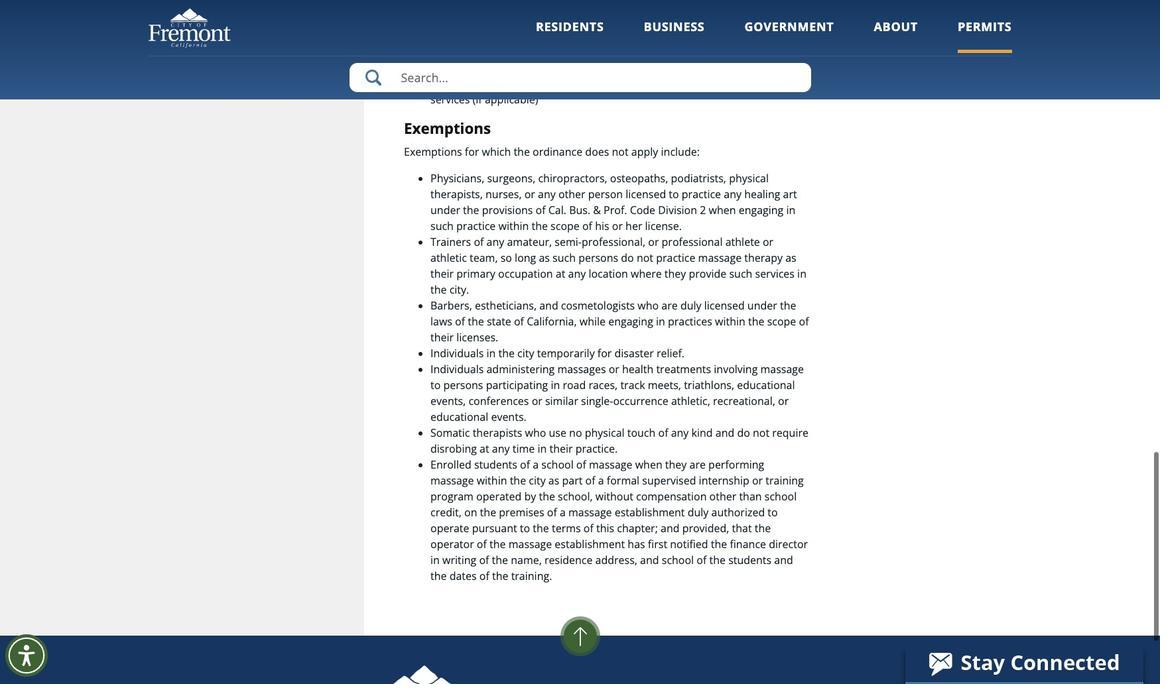 Task type: describe. For each thing, give the bounding box(es) containing it.
massage up the working
[[648, 18, 691, 33]]

1 vertical spatial city
[[517, 346, 534, 361]]

0 horizontal spatial who
[[525, 426, 546, 440]]

indicate
[[430, 76, 470, 91]]

in inside it is unlawful for any individual to practice massage therapy for compensation within the city unless that individual is a certified massage therapist as defined in
[[404, 34, 413, 49]]

government link
[[745, 19, 834, 53]]

0 vertical spatial code
[[512, 34, 537, 49]]

compensation inside it is unlawful for any individual to practice massage therapy for compensation within the city unless that individual is a certified massage therapist as defined in
[[717, 2, 787, 17]]

on inside work at a massage establishment permitted by the city indicate on the registration form that he or she does outcall massage services (if applicable)
[[473, 76, 485, 91]]

on inside physicians, surgeons, chiropractors, osteopaths, podiatrists, physical therapists, nurses, or any other person licensed to practice any healing art under the provisions of cal. bus. & prof. code division 2 when engaging in such practice within the scope of his or her license. trainers of any amateur, semi-professional, or professional athlete or athletic team, so long as such persons do not practice massage therapy as their primary occupation at any location where they provide such services in the city. barbers, estheticians, and cosmetologists who are duly licensed under the laws of the state of california, while engaging in practices within the scope of their licenses. individuals in the city temporarily for disaster relief. individuals administering massages or health treatments involving massage to persons participating in road races, track meets, triathlons, educational events, conferences or similar single-occurrence athletic, recreational, or educational events. somatic therapists who use no physical touch of any kind and do not require disrobing at any time in their practice. enrolled students of a school of massage when they are performing massage within the city as part of a formal supervised internship or training program operated by the school, without compensation other than school credit, on the premises of a massage establishment duly authorized to operate pursuant to the terms of this chapter; and provided, that the operator of the massage establishment has first notified the finance director in writing of the name, residence address, and school of the students and the dates of the training.
[[464, 505, 477, 520]]

professional,
[[582, 235, 645, 249]]

disaster
[[615, 346, 654, 361]]

any up cal.
[[538, 187, 556, 202]]

stay connected image
[[905, 645, 1142, 683]]

1 horizontal spatial educational
[[737, 378, 795, 393]]

1 vertical spatial their
[[430, 330, 454, 345]]

does inside work at a massage establishment permitted by the city indicate on the registration form that he or she does outcall massage services (if applicable)
[[666, 76, 690, 91]]

and right kind
[[716, 426, 734, 440]]

2 horizontal spatial school
[[765, 489, 797, 504]]

part
[[562, 474, 583, 488]]

within right practices at the right top of the page
[[715, 314, 745, 329]]

2 individuals from the top
[[430, 362, 484, 377]]

1 exemptions from the top
[[404, 118, 491, 139]]

long
[[515, 251, 536, 265]]

residence
[[545, 553, 593, 568]]

professional
[[662, 235, 723, 249]]

by inside physicians, surgeons, chiropractors, osteopaths, podiatrists, physical therapists, nurses, or any other person licensed to practice any healing art under the provisions of cal. bus. & prof. code division 2 when engaging in such practice within the scope of his or her license. trainers of any amateur, semi-professional, or professional athlete or athletic team, so long as such persons do not practice massage therapy as their primary occupation at any location where they provide such services in the city. barbers, estheticians, and cosmetologists who are duly licensed under the laws of the state of california, while engaging in practices within the scope of their licenses. individuals in the city temporarily for disaster relief. individuals administering massages or health treatments involving massage to persons participating in road races, track meets, triathlons, educational events, conferences or similar single-occurrence athletic, recreational, or educational events. somatic therapists who use no physical touch of any kind and do not require disrobing at any time in their practice. enrolled students of a school of massage when they are performing massage within the city as part of a formal supervised internship or training program operated by the school, without compensation other than school credit, on the premises of a massage establishment duly authorized to operate pursuant to the terms of this chapter; and provided, that the operator of the massage establishment has first notified the finance director in writing of the name, residence address, and school of the students and the dates of the training.
[[524, 489, 536, 504]]

0 horizontal spatial engaging
[[608, 314, 653, 329]]

1 vertical spatial educational
[[430, 410, 488, 424]]

occupation
[[498, 267, 553, 281]]

about link
[[874, 19, 918, 53]]

practice up "trainers"
[[456, 219, 496, 233]]

she
[[645, 76, 663, 91]]

recreational,
[[713, 394, 775, 409]]

team,
[[470, 251, 498, 265]]

the inside it is unlawful for any individual to practice massage therapy for compensation within the city unless that individual is a certified massage therapist as defined in
[[437, 18, 453, 33]]

trainers
[[430, 235, 471, 249]]

0 vertical spatial duly
[[680, 298, 701, 313]]

city inside it is unlawful for any individual to practice massage therapy for compensation within the city unless that individual is a certified massage therapist as defined in
[[456, 18, 475, 33]]

2 horizontal spatial not
[[753, 426, 769, 440]]

for up unless
[[469, 2, 484, 17]]

massages
[[557, 362, 606, 377]]

1 vertical spatial they
[[665, 458, 687, 472]]

0 horizontal spatial such
[[430, 219, 454, 233]]

1 vertical spatial is
[[585, 18, 593, 33]]

about
[[874, 19, 918, 34]]

single-
[[581, 394, 613, 409]]

cosmetologists
[[561, 298, 635, 313]]

that inside it is unlawful for any individual to practice massage therapy for compensation within the city unless that individual is a certified massage therapist as defined in
[[512, 18, 532, 33]]

municipal
[[461, 34, 509, 49]]

1 vertical spatial are
[[689, 458, 706, 472]]

a down time
[[533, 458, 539, 472]]

1 horizontal spatial when
[[709, 203, 736, 218]]

a inside work at a massage establishment permitted by the city indicate on the registration form that he or she does outcall massage services (if applicable)
[[472, 61, 478, 75]]

and up california,
[[539, 298, 558, 313]]

than
[[739, 489, 762, 504]]

2 vertical spatial establishment
[[555, 537, 625, 552]]

laws
[[430, 314, 452, 329]]

any inside it is unlawful for any individual to practice massage therapy for compensation within the city unless that individual is a certified massage therapist as defined in
[[486, 2, 504, 17]]

apply
[[631, 145, 658, 159]]

for inside "exemptions exemptions for which the ordinance does not apply include:"
[[465, 145, 479, 159]]

business link
[[644, 19, 705, 53]]

her
[[626, 219, 642, 233]]

while
[[580, 314, 606, 329]]

massage right involving
[[760, 362, 804, 377]]

or up races,
[[609, 362, 619, 377]]

state
[[487, 314, 511, 329]]

performing
[[708, 458, 764, 472]]

races,
[[589, 378, 618, 393]]

osteopaths,
[[610, 171, 668, 186]]

for inside physicians, surgeons, chiropractors, osteopaths, podiatrists, physical therapists, nurses, or any other person licensed to practice any healing art under the provisions of cal. bus. & prof. code division 2 when engaging in such practice within the scope of his or her license. trainers of any amateur, semi-professional, or professional athlete or athletic team, so long as such persons do not practice massage therapy as their primary occupation at any location where they provide such services in the city. barbers, estheticians, and cosmetologists who are duly licensed under the laws of the state of california, while engaging in practices within the scope of their licenses. individuals in the city temporarily for disaster relief. individuals administering massages or health treatments involving massage to persons participating in road races, track meets, triathlons, educational events, conferences or similar single-occurrence athletic, recreational, or educational events. somatic therapists who use no physical touch of any kind and do not require disrobing at any time in their practice. enrolled students of a school of massage when they are performing massage within the city as part of a formal supervised internship or training program operated by the school, without compensation other than school credit, on the premises of a massage establishment duly authorized to operate pursuant to the terms of this chapter; and provided, that the operator of the massage establishment has first notified the finance director in writing of the name, residence address, and school of the students and the dates of the training.
[[598, 346, 612, 361]]

ordinance
[[533, 145, 583, 159]]

0 horizontal spatial therapist
[[642, 34, 686, 49]]

fremont municipal code link
[[416, 34, 537, 49]]

1 horizontal spatial under
[[747, 298, 777, 313]]

0 horizontal spatial scope
[[551, 219, 580, 233]]

1 vertical spatial scope
[[767, 314, 796, 329]]

establishment inside work at a massage establishment permitted by the city indicate on the registration form that he or she does outcall massage services (if applicable)
[[527, 61, 597, 75]]

working
[[689, 34, 729, 49]]

meets,
[[648, 378, 681, 393]]

1 horizontal spatial engaging
[[739, 203, 784, 218]]

2 horizontal spatial such
[[729, 267, 752, 281]]

a up without
[[598, 474, 604, 488]]

any left healing
[[724, 187, 742, 202]]

certified inside it is unlawful for any individual to practice massage therapy for compensation within the city unless that individual is a certified massage therapist as defined in
[[604, 18, 645, 33]]

authorized
[[711, 505, 765, 520]]

or down surgeons,
[[524, 187, 535, 202]]

kind
[[691, 426, 713, 440]]

1 horizontal spatial not
[[637, 251, 653, 265]]

temporarily
[[537, 346, 595, 361]]

athletic
[[430, 251, 467, 265]]

california,
[[527, 314, 577, 329]]

0 vertical spatial is
[[413, 2, 421, 17]]

somatic
[[430, 426, 470, 440]]

conferences
[[469, 394, 529, 409]]

barbers,
[[430, 298, 472, 313]]

massage down municipal
[[480, 61, 524, 75]]

director
[[769, 537, 808, 552]]

massage right outcall
[[728, 76, 772, 91]]

permitted
[[600, 61, 649, 75]]

practice inside it is unlawful for any individual to practice massage therapy for compensation within the city unless that individual is a certified massage therapist as defined in
[[570, 2, 610, 17]]

or inside work at a massage establishment permitted by the city indicate on the registration form that he or she does outcall massage services (if applicable)
[[632, 76, 643, 91]]

events.
[[491, 410, 526, 424]]

(if
[[473, 92, 482, 107]]

licenses.
[[456, 330, 498, 345]]

1 horizontal spatial who
[[638, 298, 659, 313]]

practices
[[668, 314, 712, 329]]

or up than
[[752, 474, 763, 488]]

therapy inside it is unlawful for any individual to practice massage therapy for compensation within the city unless that individual is a certified massage therapist as defined in
[[659, 2, 697, 17]]

government
[[745, 19, 834, 34]]

city.
[[449, 283, 469, 297]]

exemptions exemptions for which the ordinance does not apply include:
[[404, 118, 700, 159]]

so
[[501, 251, 512, 265]]

0 horizontal spatial other
[[558, 187, 585, 202]]

massage up provide
[[698, 251, 742, 265]]

code inside physicians, surgeons, chiropractors, osteopaths, podiatrists, physical therapists, nurses, or any other person licensed to practice any healing art under the provisions of cal. bus. & prof. code division 2 when engaging in such practice within the scope of his or her license. trainers of any amateur, semi-professional, or professional athlete or athletic team, so long as such persons do not practice massage therapy as their primary occupation at any location where they provide such services in the city. barbers, estheticians, and cosmetologists who are duly licensed under the laws of the state of california, while engaging in practices within the scope of their licenses. individuals in the city temporarily for disaster relief. individuals administering massages or health treatments involving massage to persons participating in road races, track meets, triathlons, educational events, conferences or similar single-occurrence athletic, recreational, or educational events. somatic therapists who use no physical touch of any kind and do not require disrobing at any time in their practice. enrolled students of a school of massage when they are performing massage within the city as part of a formal supervised internship or training program operated by the school, without compensation other than school credit, on the premises of a massage establishment duly authorized to operate pursuant to the terms of this chapter; and provided, that the operator of the massage establishment has first notified the finance director in writing of the name, residence address, and school of the students and the dates of the training.
[[630, 203, 655, 218]]

1 vertical spatial establishment
[[615, 505, 685, 520]]

massage up fremont municipal code . a certified massage therapist working in the city must:
[[612, 2, 656, 17]]

triathlons,
[[684, 378, 734, 393]]

Search text field
[[349, 63, 811, 92]]

outcall
[[692, 76, 725, 91]]

formal
[[607, 474, 639, 488]]

physicians, surgeons, chiropractors, osteopaths, podiatrists, physical therapists, nurses, or any other person licensed to practice any healing art under the provisions of cal. bus. & prof. code division 2 when engaging in such practice within the scope of his or her license. trainers of any amateur, semi-professional, or professional athlete or athletic team, so long as such persons do not practice massage therapy as their primary occupation at any location where they provide such services in the city. barbers, estheticians, and cosmetologists who are duly licensed under the laws of the state of california, while engaging in practices within the scope of their licenses. individuals in the city temporarily for disaster relief. individuals administering massages or health treatments involving massage to persons participating in road races, track meets, triathlons, educational events, conferences or similar single-occurrence athletic, recreational, or educational events. somatic therapists who use no physical touch of any kind and do not require disrobing at any time in their practice. enrolled students of a school of massage when they are performing massage within the city as part of a formal supervised internship or training program operated by the school, without compensation other than school credit, on the premises of a massage establishment duly authorized to operate pursuant to the terms of this chapter; and provided, that the operator of the massage establishment has first notified the finance director in writing of the name, residence address, and school of the students and the dates of the training.
[[430, 171, 809, 584]]

any up so
[[487, 235, 504, 249]]

which
[[482, 145, 511, 159]]

physicians,
[[430, 171, 484, 186]]

credit,
[[430, 505, 462, 520]]

1 vertical spatial other
[[709, 489, 736, 504]]

0 vertical spatial individual
[[507, 2, 555, 17]]

1 horizontal spatial such
[[553, 251, 576, 265]]

a
[[543, 34, 550, 49]]

treatments
[[656, 362, 711, 377]]

training
[[766, 474, 804, 488]]

include:
[[661, 145, 700, 159]]

premises
[[499, 505, 544, 520]]

0 vertical spatial their
[[430, 267, 454, 281]]

practice up 2
[[682, 187, 721, 202]]

no
[[569, 426, 582, 440]]

the inside "exemptions exemptions for which the ordinance does not apply include:"
[[514, 145, 530, 159]]

or down 'license.'
[[648, 235, 659, 249]]

0 vertical spatial city
[[762, 34, 779, 49]]

pursuant
[[472, 521, 517, 536]]

for up the working
[[700, 2, 714, 17]]

0 vertical spatial they
[[665, 267, 686, 281]]

massage up formal
[[589, 458, 632, 472]]

not inside "exemptions exemptions for which the ordinance does not apply include:"
[[612, 145, 629, 159]]

by inside work at a massage establishment permitted by the city indicate on the registration form that he or she does outcall massage services (if applicable)
[[652, 61, 663, 75]]

chapter;
[[617, 521, 658, 536]]

practice down professional
[[656, 251, 695, 265]]

operate
[[430, 521, 469, 536]]

similar
[[545, 394, 578, 409]]

provided,
[[682, 521, 729, 536]]

city inside work at a massage establishment permitted by the city indicate on the registration form that he or she does outcall massage services (if applicable)
[[685, 61, 704, 75]]

without
[[595, 489, 633, 504]]

division
[[658, 203, 697, 218]]

0 vertical spatial licensed
[[626, 187, 666, 202]]



Task type: locate. For each thing, give the bounding box(es) containing it.
who up time
[[525, 426, 546, 440]]

a up terms
[[560, 505, 566, 520]]

a down fremont municipal code link
[[472, 61, 478, 75]]

0 horizontal spatial certified
[[552, 34, 593, 49]]

0 horizontal spatial therapy
[[659, 2, 697, 17]]

his
[[595, 219, 609, 233]]

any
[[486, 2, 504, 17], [538, 187, 556, 202], [724, 187, 742, 202], [487, 235, 504, 249], [568, 267, 586, 281], [671, 426, 689, 440], [492, 442, 510, 456]]

massage down school,
[[568, 505, 612, 520]]

notified
[[670, 537, 708, 552]]

must:
[[782, 34, 810, 49]]

therapist inside it is unlawful for any individual to practice massage therapy for compensation within the city unless that individual is a certified massage therapist as defined in
[[694, 18, 738, 33]]

school down training
[[765, 489, 797, 504]]

2 vertical spatial their
[[549, 442, 573, 456]]

individual up a
[[535, 18, 582, 33]]

2 horizontal spatial that
[[732, 521, 752, 536]]

when
[[709, 203, 736, 218], [635, 458, 662, 472]]

duly up provided, in the right of the page
[[688, 505, 709, 520]]

prof.
[[604, 203, 627, 218]]

or
[[632, 76, 643, 91], [524, 187, 535, 202], [612, 219, 623, 233], [648, 235, 659, 249], [763, 235, 773, 249], [609, 362, 619, 377], [532, 394, 542, 409], [778, 394, 789, 409], [752, 474, 763, 488]]

1 vertical spatial code
[[630, 203, 655, 218]]

0 horizontal spatial are
[[662, 298, 678, 313]]

educational
[[737, 378, 795, 393], [430, 410, 488, 424]]

occurrence
[[613, 394, 668, 409]]

services inside work at a massage establishment permitted by the city indicate on the registration form that he or she does outcall massage services (if applicable)
[[430, 92, 470, 107]]

not up 'where'
[[637, 251, 653, 265]]

any up unless
[[486, 2, 504, 17]]

touch
[[627, 426, 656, 440]]

establishment down this
[[555, 537, 625, 552]]

persons
[[578, 251, 618, 265], [443, 378, 483, 393]]

as inside it is unlawful for any individual to practice massage therapy for compensation within the city unless that individual is a certified massage therapist as defined in
[[741, 18, 752, 33]]

a up fremont municipal code . a certified massage therapist working in the city must:
[[596, 18, 602, 33]]

that left 'he'
[[594, 76, 614, 91]]

0 vertical spatial such
[[430, 219, 454, 233]]

such up "trainers"
[[430, 219, 454, 233]]

0 vertical spatial compensation
[[717, 2, 787, 17]]

0 horizontal spatial school
[[541, 458, 574, 472]]

time
[[513, 442, 535, 456]]

supervised
[[642, 474, 696, 488]]

enrolled
[[430, 458, 471, 472]]

within up operated
[[477, 474, 507, 488]]

exemptions
[[404, 118, 491, 139], [404, 145, 462, 159]]

services inside physicians, surgeons, chiropractors, osteopaths, podiatrists, physical therapists, nurses, or any other person licensed to practice any healing art under the provisions of cal. bus. & prof. code division 2 when engaging in such practice within the scope of his or her license. trainers of any amateur, semi-professional, or professional athlete or athletic team, so long as such persons do not practice massage therapy as their primary occupation at any location where they provide such services in the city. barbers, estheticians, and cosmetologists who are duly licensed under the laws of the state of california, while engaging in practices within the scope of their licenses. individuals in the city temporarily for disaster relief. individuals administering massages or health treatments involving massage to persons participating in road races, track meets, triathlons, educational events, conferences or similar single-occurrence athletic, recreational, or educational events. somatic therapists who use no physical touch of any kind and do not require disrobing at any time in their practice. enrolled students of a school of massage when they are performing massage within the city as part of a formal supervised internship or training program operated by the school, without compensation other than school credit, on the premises of a massage establishment duly authorized to operate pursuant to the terms of this chapter; and provided, that the operator of the massage establishment has first notified the finance director in writing of the name, residence address, and school of the students and the dates of the training.
[[755, 267, 795, 281]]

compensation inside physicians, surgeons, chiropractors, osteopaths, podiatrists, physical therapists, nurses, or any other person licensed to practice any healing art under the provisions of cal. bus. & prof. code division 2 when engaging in such practice within the scope of his or her license. trainers of any amateur, semi-professional, or professional athlete or athletic team, so long as such persons do not practice massage therapy as their primary occupation at any location where they provide such services in the city. barbers, estheticians, and cosmetologists who are duly licensed under the laws of the state of california, while engaging in practices within the scope of their licenses. individuals in the city temporarily for disaster relief. individuals administering massages or health treatments involving massage to persons participating in road races, track meets, triathlons, educational events, conferences or similar single-occurrence athletic, recreational, or educational events. somatic therapists who use no physical touch of any kind and do not require disrobing at any time in their practice. enrolled students of a school of massage when they are performing massage within the city as part of a formal supervised internship or training program operated by the school, without compensation other than school credit, on the premises of a massage establishment duly authorized to operate pursuant to the terms of this chapter; and provided, that the operator of the massage establishment has first notified the finance director in writing of the name, residence address, and school of the students and the dates of the training.
[[636, 489, 707, 504]]

when up supervised
[[635, 458, 662, 472]]

licensed
[[626, 187, 666, 202], [704, 298, 745, 313]]

athletic,
[[671, 394, 710, 409]]

2 horizontal spatial at
[[556, 267, 565, 281]]

therapist up she
[[642, 34, 686, 49]]

massage up program
[[430, 474, 474, 488]]

as left part
[[548, 474, 559, 488]]

exemptions up physicians,
[[404, 145, 462, 159]]

1 horizontal spatial school
[[662, 553, 694, 568]]

when right 2
[[709, 203, 736, 218]]

city up administering
[[517, 346, 534, 361]]

0 horizontal spatial educational
[[430, 410, 488, 424]]

city
[[762, 34, 779, 49], [517, 346, 534, 361], [529, 474, 546, 488]]

0 horizontal spatial that
[[512, 18, 532, 33]]

and up the first
[[661, 521, 680, 536]]

1 vertical spatial students
[[728, 553, 772, 568]]

not left apply
[[612, 145, 629, 159]]

0 horizontal spatial licensed
[[626, 187, 666, 202]]

1 vertical spatial physical
[[585, 426, 625, 440]]

1 vertical spatial does
[[585, 145, 609, 159]]

it
[[404, 2, 411, 17]]

1 vertical spatial when
[[635, 458, 662, 472]]

to up residents
[[557, 2, 568, 17]]

1 vertical spatial duly
[[688, 505, 709, 520]]

city down time
[[529, 474, 546, 488]]

in
[[404, 34, 413, 49], [731, 34, 740, 49], [786, 203, 795, 218], [797, 267, 807, 281], [656, 314, 665, 329], [486, 346, 496, 361], [551, 378, 560, 393], [538, 442, 547, 456], [430, 553, 440, 568]]

practice.
[[576, 442, 618, 456]]

1 horizontal spatial physical
[[729, 171, 769, 186]]

1 vertical spatial on
[[464, 505, 477, 520]]

0 horizontal spatial students
[[474, 458, 517, 472]]

is up fremont municipal code . a certified massage therapist working in the city must:
[[585, 18, 593, 33]]

0 horizontal spatial at
[[459, 61, 469, 75]]

1 horizontal spatial do
[[737, 426, 750, 440]]

1 vertical spatial who
[[525, 426, 546, 440]]

0 horizontal spatial when
[[635, 458, 662, 472]]

within down provisions
[[498, 219, 529, 233]]

1 vertical spatial under
[[747, 298, 777, 313]]

0 vertical spatial persons
[[578, 251, 618, 265]]

1 vertical spatial individuals
[[430, 362, 484, 377]]

0 vertical spatial by
[[652, 61, 663, 75]]

engaging
[[739, 203, 784, 218], [608, 314, 653, 329]]

massage up permitted
[[596, 34, 639, 49]]

licensed down provide
[[704, 298, 745, 313]]

amateur,
[[507, 235, 552, 249]]

therapy inside physicians, surgeons, chiropractors, osteopaths, podiatrists, physical therapists, nurses, or any other person licensed to practice any healing art under the provisions of cal. bus. & prof. code division 2 when engaging in such practice within the scope of his or her license. trainers of any amateur, semi-professional, or professional athlete or athletic team, so long as such persons do not practice massage therapy as their primary occupation at any location where they provide such services in the city. barbers, estheticians, and cosmetologists who are duly licensed under the laws of the state of california, while engaging in practices within the scope of their licenses. individuals in the city temporarily for disaster relief. individuals administering massages or health treatments involving massage to persons participating in road races, track meets, triathlons, educational events, conferences or similar single-occurrence athletic, recreational, or educational events. somatic therapists who use no physical touch of any kind and do not require disrobing at any time in their practice. enrolled students of a school of massage when they are performing massage within the city as part of a formal supervised internship or training program operated by the school, without compensation other than school credit, on the premises of a massage establishment duly authorized to operate pursuant to the terms of this chapter; and provided, that the operator of the massage establishment has first notified the finance director in writing of the name, residence address, and school of the students and the dates of the training.
[[744, 251, 783, 265]]

they right 'where'
[[665, 267, 686, 281]]

1 horizontal spatial does
[[666, 76, 690, 91]]

code up her
[[630, 203, 655, 218]]

are up practices at the right top of the page
[[662, 298, 678, 313]]

other
[[558, 187, 585, 202], [709, 489, 736, 504]]

1 horizontal spatial persons
[[578, 251, 618, 265]]

1 vertical spatial services
[[755, 267, 795, 281]]

registration
[[507, 76, 564, 91]]

to inside it is unlawful for any individual to practice massage therapy for compensation within the city unless that individual is a certified massage therapist as defined in
[[557, 2, 568, 17]]

0 vertical spatial does
[[666, 76, 690, 91]]

0 vertical spatial under
[[430, 203, 460, 218]]

as
[[741, 18, 752, 33], [539, 251, 550, 265], [785, 251, 796, 265], [548, 474, 559, 488]]

other down internship
[[709, 489, 736, 504]]

individuals up events,
[[430, 362, 484, 377]]

defined
[[755, 18, 793, 33]]

internship
[[699, 474, 749, 488]]

that down authorized
[[732, 521, 752, 536]]

persons up location
[[578, 251, 618, 265]]

a inside it is unlawful for any individual to practice massage therapy for compensation within the city unless that individual is a certified massage therapist as defined in
[[596, 18, 602, 33]]

license.
[[645, 219, 682, 233]]

1 vertical spatial that
[[594, 76, 614, 91]]

other down chiropractors,
[[558, 187, 585, 202]]

for
[[469, 2, 484, 17], [700, 2, 714, 17], [465, 145, 479, 159], [598, 346, 612, 361]]

or right his
[[612, 219, 623, 233]]

does
[[666, 76, 690, 91], [585, 145, 609, 159]]

to down the premises
[[520, 521, 530, 536]]

or left similar
[[532, 394, 542, 409]]

0 vertical spatial therapist
[[694, 18, 738, 33]]

duly
[[680, 298, 701, 313], [688, 505, 709, 520]]

engaging down healing
[[739, 203, 784, 218]]

1 horizontal spatial city
[[685, 61, 704, 75]]

massage up name,
[[509, 537, 552, 552]]

0 horizontal spatial not
[[612, 145, 629, 159]]

1 vertical spatial certified
[[552, 34, 593, 49]]

program
[[430, 489, 474, 504]]

to down training
[[768, 505, 778, 520]]

require
[[772, 426, 809, 440]]

or up require
[[778, 394, 789, 409]]

0 horizontal spatial city
[[456, 18, 475, 33]]

0 horizontal spatial does
[[585, 145, 609, 159]]

1 vertical spatial do
[[737, 426, 750, 440]]

1 vertical spatial persons
[[443, 378, 483, 393]]

operator
[[430, 537, 474, 552]]

1 horizontal spatial at
[[480, 442, 489, 456]]

terms
[[552, 521, 581, 536]]

that inside work at a massage establishment permitted by the city indicate on the registration form that he or she does outcall massage services (if applicable)
[[594, 76, 614, 91]]

as right long
[[539, 251, 550, 265]]

1 horizontal spatial by
[[652, 61, 663, 75]]

2 vertical spatial not
[[753, 426, 769, 440]]

podiatrists,
[[671, 171, 726, 186]]

semi-
[[555, 235, 582, 249]]

work at a massage establishment permitted by the city indicate on the registration form that he or she does outcall massage services (if applicable)
[[430, 61, 772, 107]]

any left kind
[[671, 426, 689, 440]]

that right unless
[[512, 18, 532, 33]]

physical up practice.
[[585, 426, 625, 440]]

school
[[541, 458, 574, 472], [765, 489, 797, 504], [662, 553, 694, 568]]

are up internship
[[689, 458, 706, 472]]

&
[[593, 203, 601, 218]]

training.
[[511, 569, 552, 584]]

0 vertical spatial do
[[621, 251, 634, 265]]

any down therapists
[[492, 442, 510, 456]]

is right it
[[413, 2, 421, 17]]

0 vertical spatial physical
[[729, 171, 769, 186]]

1 vertical spatial licensed
[[704, 298, 745, 313]]

disrobing
[[430, 442, 477, 456]]

certified right a
[[552, 34, 593, 49]]

provide
[[689, 267, 726, 281]]

1 vertical spatial at
[[556, 267, 565, 281]]

dates
[[449, 569, 477, 584]]

1 vertical spatial therapy
[[744, 251, 783, 265]]

compensation down supervised
[[636, 489, 707, 504]]

relief.
[[657, 346, 685, 361]]

and down the first
[[640, 553, 659, 568]]

0 vertical spatial are
[[662, 298, 678, 313]]

0 vertical spatial who
[[638, 298, 659, 313]]

provisions
[[482, 203, 533, 218]]

do down professional, at right
[[621, 251, 634, 265]]

on up (if
[[473, 76, 485, 91]]

track
[[620, 378, 645, 393]]

2
[[700, 203, 706, 218]]

city up fremont municipal code link
[[456, 18, 475, 33]]

a
[[596, 18, 602, 33], [472, 61, 478, 75], [533, 458, 539, 472], [598, 474, 604, 488], [560, 505, 566, 520]]

he
[[617, 76, 629, 91]]

surgeons,
[[487, 171, 535, 186]]

and down 'director'
[[774, 553, 793, 568]]

1 horizontal spatial code
[[630, 203, 655, 218]]

such down athlete
[[729, 267, 752, 281]]

use
[[549, 426, 566, 440]]

exemptions down (if
[[404, 118, 491, 139]]

to up events,
[[430, 378, 441, 393]]

work
[[430, 61, 457, 75]]

1 individuals from the top
[[430, 346, 484, 361]]

at down therapists
[[480, 442, 489, 456]]

for up massages
[[598, 346, 612, 361]]

person
[[588, 187, 623, 202]]

0 horizontal spatial by
[[524, 489, 536, 504]]

has
[[628, 537, 645, 552]]

address,
[[595, 553, 637, 568]]

individual up '.'
[[507, 2, 555, 17]]

practice
[[570, 2, 610, 17], [682, 187, 721, 202], [456, 219, 496, 233], [656, 251, 695, 265]]

within down it
[[404, 18, 434, 33]]

involving
[[714, 362, 758, 377]]

0 horizontal spatial under
[[430, 203, 460, 218]]

2 exemptions from the top
[[404, 145, 462, 159]]

massage
[[612, 2, 656, 17], [648, 18, 691, 33], [596, 34, 639, 49], [480, 61, 524, 75], [728, 76, 772, 91], [698, 251, 742, 265], [760, 362, 804, 377], [589, 458, 632, 472], [430, 474, 474, 488], [568, 505, 612, 520], [509, 537, 552, 552]]

establishment up form
[[527, 61, 597, 75]]

first
[[648, 537, 667, 552]]

school up part
[[541, 458, 574, 472]]

it is unlawful for any individual to practice massage therapy for compensation within the city unless that individual is a certified massage therapist as defined in
[[404, 2, 793, 49]]

athlete
[[725, 235, 760, 249]]

of
[[536, 203, 546, 218], [582, 219, 592, 233], [474, 235, 484, 249], [455, 314, 465, 329], [514, 314, 524, 329], [799, 314, 809, 329], [658, 426, 668, 440], [520, 458, 530, 472], [576, 458, 586, 472], [585, 474, 595, 488], [547, 505, 557, 520], [584, 521, 593, 536], [477, 537, 487, 552], [479, 553, 489, 568], [697, 553, 707, 568], [479, 569, 489, 584]]

as left defined
[[741, 18, 752, 33]]

at
[[459, 61, 469, 75], [556, 267, 565, 281], [480, 442, 489, 456]]

0 vertical spatial therapy
[[659, 2, 697, 17]]

where
[[631, 267, 662, 281]]

does inside "exemptions exemptions for which the ordinance does not apply include:"
[[585, 145, 609, 159]]

0 vertical spatial city
[[456, 18, 475, 33]]

1 horizontal spatial other
[[709, 489, 736, 504]]

cal.
[[548, 203, 566, 218]]

0 vertical spatial scope
[[551, 219, 580, 233]]

to
[[557, 2, 568, 17], [669, 187, 679, 202], [430, 378, 441, 393], [768, 505, 778, 520], [520, 521, 530, 536]]

that inside physicians, surgeons, chiropractors, osteopaths, podiatrists, physical therapists, nurses, or any other person licensed to practice any healing art under the provisions of cal. bus. & prof. code division 2 when engaging in such practice within the scope of his or her license. trainers of any amateur, semi-professional, or professional athlete or athletic team, so long as such persons do not practice massage therapy as their primary occupation at any location where they provide such services in the city. barbers, estheticians, and cosmetologists who are duly licensed under the laws of the state of california, while engaging in practices within the scope of their licenses. individuals in the city temporarily for disaster relief. individuals administering massages or health treatments involving massage to persons participating in road races, track meets, triathlons, educational events, conferences or similar single-occurrence athletic, recreational, or educational events. somatic therapists who use no physical touch of any kind and do not require disrobing at any time in their practice. enrolled students of a school of massage when they are performing massage within the city as part of a formal supervised internship or training program operated by the school, without compensation other than school credit, on the premises of a massage establishment duly authorized to operate pursuant to the terms of this chapter; and provided, that the operator of the massage establishment has first notified the finance director in writing of the name, residence address, and school of the students and the dates of the training.
[[732, 521, 752, 536]]

do
[[621, 251, 634, 265], [737, 426, 750, 440]]

unlawful
[[424, 2, 467, 17]]

individual
[[507, 2, 555, 17], [535, 18, 582, 33]]

1 vertical spatial school
[[765, 489, 797, 504]]

or right athlete
[[763, 235, 773, 249]]

individuals down licenses.
[[430, 346, 484, 361]]

services down athlete
[[755, 267, 795, 281]]

0 horizontal spatial persons
[[443, 378, 483, 393]]

0 vertical spatial exemptions
[[404, 118, 491, 139]]

at right work
[[459, 61, 469, 75]]

0 horizontal spatial is
[[413, 2, 421, 17]]

1 horizontal spatial therapist
[[694, 18, 738, 33]]

events,
[[430, 394, 466, 409]]

residents
[[536, 19, 604, 34]]

0 horizontal spatial code
[[512, 34, 537, 49]]

residents link
[[536, 19, 604, 53]]

1 horizontal spatial compensation
[[717, 2, 787, 17]]

1 vertical spatial individual
[[535, 18, 582, 33]]

within inside it is unlawful for any individual to practice massage therapy for compensation within the city unless that individual is a certified massage therapist as defined in
[[404, 18, 434, 33]]

duly up practices at the right top of the page
[[680, 298, 701, 313]]

by up she
[[652, 61, 663, 75]]

students down therapists
[[474, 458, 517, 472]]

any left location
[[568, 267, 586, 281]]

0 horizontal spatial compensation
[[636, 489, 707, 504]]

school,
[[558, 489, 593, 504]]

they up supervised
[[665, 458, 687, 472]]

0 vertical spatial engaging
[[739, 203, 784, 218]]

who down 'where'
[[638, 298, 659, 313]]

finance
[[730, 537, 766, 552]]

at inside work at a massage establishment permitted by the city indicate on the registration form that he or she does outcall massage services (if applicable)
[[459, 61, 469, 75]]

not
[[612, 145, 629, 159], [637, 251, 653, 265], [753, 426, 769, 440]]

applicable)
[[485, 92, 538, 107]]

1 horizontal spatial licensed
[[704, 298, 745, 313]]

fremont municipal code . a certified massage therapist working in the city must:
[[416, 34, 810, 49]]

such down semi-
[[553, 251, 576, 265]]

1 vertical spatial therapist
[[642, 34, 686, 49]]

2 vertical spatial at
[[480, 442, 489, 456]]

2 vertical spatial city
[[529, 474, 546, 488]]

0 vertical spatial educational
[[737, 378, 795, 393]]

as down art
[[785, 251, 796, 265]]

code left a
[[512, 34, 537, 49]]

0 vertical spatial that
[[512, 18, 532, 33]]

to up division
[[669, 187, 679, 202]]

therapy
[[659, 2, 697, 17], [744, 251, 783, 265]]

does right she
[[666, 76, 690, 91]]

and
[[539, 298, 558, 313], [716, 426, 734, 440], [661, 521, 680, 536], [640, 553, 659, 568], [774, 553, 793, 568]]

1 horizontal spatial therapy
[[744, 251, 783, 265]]

persons up events,
[[443, 378, 483, 393]]

certified up fremont municipal code . a certified massage therapist working in the city must:
[[604, 18, 645, 33]]

0 vertical spatial individuals
[[430, 346, 484, 361]]

on down program
[[464, 505, 477, 520]]

2 vertical spatial such
[[729, 267, 752, 281]]

at down semi-
[[556, 267, 565, 281]]



Task type: vqa. For each thing, say whether or not it's contained in the screenshot.
Bayside Industrial IMAGE
no



